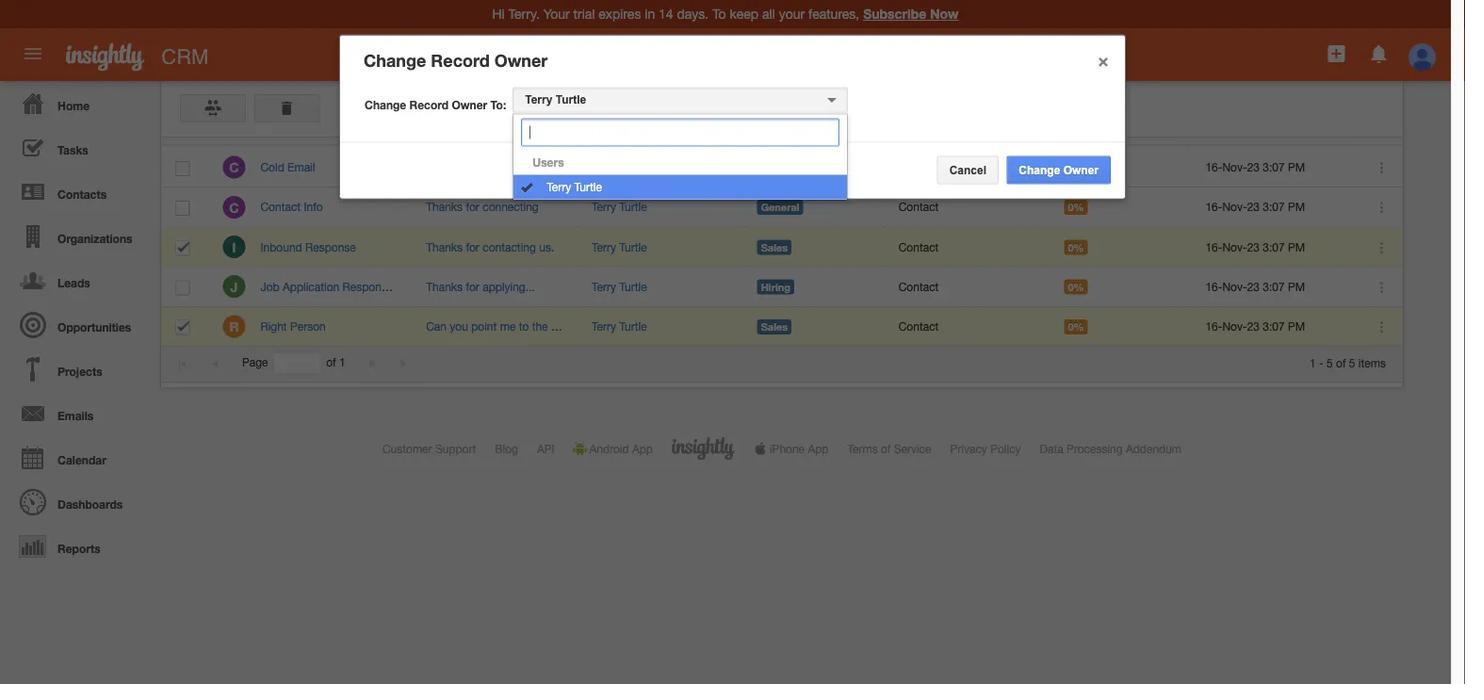 Task type: describe. For each thing, give the bounding box(es) containing it.
us.
[[539, 240, 554, 253]]

android app
[[590, 442, 653, 455]]

reports link
[[5, 524, 151, 568]]

terms
[[848, 442, 878, 455]]

inbound response link
[[261, 240, 365, 253]]

info
[[304, 200, 323, 214]]

turtle for can you point me to the right person?
[[619, 320, 647, 333]]

connecting
[[483, 200, 539, 214]]

contact cell for c
[[884, 188, 1050, 228]]

16- for time
[[1206, 161, 1223, 174]]

now
[[930, 6, 959, 22]]

2 23 from the top
[[1247, 200, 1260, 214]]

thanks for i
[[426, 240, 463, 253]]

all
[[530, 49, 545, 64]]

2 16-nov-23 3:07 pm cell from the top
[[1191, 188, 1356, 228]]

dashboards
[[58, 498, 123, 511]]

16- for us.
[[1206, 240, 1223, 253]]

projects
[[58, 365, 102, 378]]

do you have time to connect? link
[[426, 161, 578, 174]]

thanks for connecting link
[[426, 200, 539, 214]]

23 for time
[[1247, 161, 1260, 174]]

iphone app
[[770, 442, 829, 455]]

general cell
[[743, 188, 884, 228]]

2 16- from the top
[[1206, 200, 1223, 214]]

0 vertical spatial cell
[[884, 148, 1050, 188]]

2 0% cell from the top
[[1050, 188, 1191, 228]]

c for contact info
[[229, 200, 239, 215]]

customer support
[[383, 442, 476, 455]]

16- inside j "row"
[[1206, 280, 1223, 293]]

home
[[58, 99, 90, 112]]

calendar
[[58, 453, 106, 467]]

sales cell for c
[[743, 148, 884, 188]]

right person
[[261, 320, 326, 333]]

customer support link
[[383, 442, 476, 455]]

sales for r
[[761, 321, 788, 333]]

terry for can you point me to the right person?
[[592, 320, 616, 333]]

opportunities
[[58, 320, 131, 334]]

navigation containing home
[[0, 81, 151, 568]]

point
[[471, 320, 497, 333]]

2 c row from the top
[[161, 188, 1403, 228]]

nov- for me
[[1223, 320, 1248, 333]]

0% inside j "row"
[[1068, 281, 1084, 293]]

nov- inside j "row"
[[1223, 280, 1248, 293]]

23 for us.
[[1247, 240, 1260, 253]]

inbound
[[261, 240, 302, 253]]

record for change record owner
[[431, 50, 490, 70]]

opportunities link
[[5, 303, 151, 347]]

subscribe now link
[[863, 6, 959, 22]]

app for iphone app
[[808, 442, 829, 455]]

hiring
[[761, 281, 791, 293]]

i row
[[161, 228, 1403, 267]]

change for change record owner
[[364, 50, 426, 70]]

privacy
[[950, 442, 988, 455]]

cold email
[[261, 161, 315, 174]]

data
[[1040, 442, 1064, 455]]

blog link
[[495, 442, 518, 455]]

2 3:07 from the top
[[1263, 200, 1285, 214]]

category
[[756, 121, 806, 135]]

contact info link
[[261, 200, 332, 214]]

hiring cell
[[743, 267, 884, 307]]

you for r
[[450, 320, 468, 333]]

terry turtle inside button
[[525, 93, 586, 106]]

2 horizontal spatial of
[[1336, 356, 1346, 369]]

3:07 inside j "row"
[[1263, 280, 1285, 293]]

0% cell for me
[[1050, 307, 1191, 347]]

r link
[[223, 315, 245, 338]]

can you point me to the right person? link
[[426, 320, 618, 333]]

turtle inside terry turtle button
[[556, 93, 586, 106]]

terry turtle link for thanks for contacting us.
[[592, 240, 647, 253]]

all link
[[511, 40, 568, 74]]

can
[[426, 320, 447, 333]]

1 5 from the left
[[1327, 356, 1333, 369]]

cell for i
[[161, 228, 208, 267]]

reports
[[58, 542, 100, 555]]

r
[[229, 319, 239, 334]]

contact for c
[[899, 200, 939, 214]]

2 pm from the top
[[1288, 200, 1306, 214]]

time
[[493, 161, 514, 174]]

turtle for thanks for applying...
[[619, 280, 647, 293]]

right
[[551, 320, 574, 333]]

response inside j "row"
[[343, 280, 393, 293]]

contact for r
[[899, 320, 939, 333]]

calendar link
[[5, 435, 151, 480]]

users
[[533, 156, 564, 169]]

name
[[260, 121, 292, 135]]

i
[[232, 239, 236, 255]]

terry for thanks for applying...
[[592, 280, 616, 293]]

page
[[242, 356, 268, 369]]

j link
[[223, 275, 245, 298]]

connect?
[[531, 161, 578, 174]]

api link
[[537, 442, 555, 455]]

can you point me to the right person?
[[426, 320, 618, 333]]

of 1
[[326, 356, 346, 369]]

1 c row from the top
[[161, 148, 1403, 188]]

23 for me
[[1247, 320, 1260, 333]]

tasks
[[58, 143, 88, 156]]

for for i
[[466, 240, 480, 253]]

processing
[[1067, 442, 1123, 455]]

inbound response
[[261, 240, 356, 253]]

record for change record owner to:
[[410, 98, 449, 111]]

do you have time to connect?
[[426, 161, 578, 174]]

right person link
[[261, 320, 335, 333]]

thanks for applying... link
[[426, 280, 535, 293]]

for for c
[[466, 200, 480, 214]]

sales cell for r
[[743, 307, 884, 347]]

data processing addendum
[[1040, 442, 1182, 455]]

0% for us.
[[1068, 241, 1084, 253]]

16-nov-23 3:07 pm for time
[[1206, 161, 1306, 174]]

privacy policy link
[[950, 442, 1021, 455]]

nov- for us.
[[1223, 240, 1248, 253]]

to for r
[[519, 320, 529, 333]]

thanks for connecting
[[426, 200, 539, 214]]

23 inside j "row"
[[1247, 280, 1260, 293]]

j row
[[161, 267, 1403, 307]]

organizations link
[[5, 214, 151, 258]]

2 1 from the left
[[1310, 356, 1316, 369]]

cancel button
[[937, 156, 999, 184]]

terry for thanks for connecting
[[592, 200, 616, 214]]

terms of service link
[[848, 442, 932, 455]]

cell for r
[[161, 307, 208, 347]]

contact for j
[[899, 280, 939, 293]]

emails
[[58, 409, 94, 422]]

2 0% from the top
[[1068, 201, 1084, 214]]

c for cold email
[[229, 160, 239, 175]]

cold
[[261, 161, 284, 174]]

16-nov-23 3:07 pm inside j "row"
[[1206, 280, 1306, 293]]

android app link
[[574, 442, 653, 455]]

contact cell for r
[[884, 307, 1050, 347]]

c link for contact info
[[223, 196, 245, 218]]

privacy policy
[[950, 442, 1021, 455]]

4 16-nov-23 3:07 pm cell from the top
[[1191, 267, 1356, 307]]

thanks for applying...
[[426, 280, 535, 293]]

16-nov-23 3:07 pm for me
[[1206, 320, 1306, 333]]

crm
[[161, 44, 209, 68]]

to:
[[491, 98, 506, 111]]

organizations
[[58, 232, 132, 245]]

app for android app
[[632, 442, 653, 455]]

contacting
[[483, 240, 536, 253]]



Task type: vqa. For each thing, say whether or not it's contained in the screenshot.
PRIVACY POLICY
yes



Task type: locate. For each thing, give the bounding box(es) containing it.
0 vertical spatial c
[[229, 160, 239, 175]]

support
[[435, 442, 476, 455]]

have
[[465, 161, 489, 174]]

for for j
[[466, 280, 480, 293]]

terry inside button
[[525, 93, 553, 106]]

1 vertical spatial you
[[450, 320, 468, 333]]

3 contact cell from the top
[[884, 267, 1050, 307]]

pm for me
[[1288, 320, 1306, 333]]

cell
[[884, 148, 1050, 188], [161, 228, 208, 267], [161, 307, 208, 347]]

you inside the r row
[[450, 320, 468, 333]]

1 left -
[[1310, 356, 1316, 369]]

projects link
[[5, 347, 151, 391]]

change owner
[[1019, 163, 1099, 176]]

4 0% from the top
[[1068, 281, 1084, 293]]

thanks for c
[[426, 200, 463, 214]]

terry for thanks for contacting us.
[[592, 240, 616, 253]]

for left applying...
[[466, 280, 480, 293]]

None text field
[[521, 118, 840, 146]]

row
[[161, 110, 1402, 146]]

do
[[426, 161, 441, 174]]

terry turtle
[[525, 93, 586, 106], [592, 161, 647, 174], [547, 180, 602, 193], [592, 200, 647, 214], [592, 240, 647, 253], [592, 280, 647, 293], [592, 320, 647, 333]]

terry for do you have time to connect?
[[592, 161, 616, 174]]

1 vertical spatial sales
[[761, 241, 788, 253]]

thanks for contacting us.
[[426, 240, 554, 253]]

1
[[339, 356, 346, 369], [1310, 356, 1316, 369]]

terry right right
[[592, 320, 616, 333]]

i link
[[223, 236, 245, 258]]

navigation
[[0, 81, 151, 568]]

None checkbox
[[175, 120, 189, 135], [176, 201, 190, 216], [175, 120, 189, 135], [176, 201, 190, 216]]

thanks inside j "row"
[[426, 280, 463, 293]]

-
[[1320, 356, 1324, 369]]

4 contact cell from the top
[[884, 307, 1050, 347]]

turtle for do you have time to connect?
[[619, 161, 647, 174]]

you right do
[[444, 161, 462, 174]]

row containing name
[[161, 110, 1402, 146]]

turtle for thanks for connecting
[[619, 200, 647, 214]]

1 vertical spatial c
[[229, 200, 239, 215]]

c row up j "row"
[[161, 188, 1403, 228]]

change record owner
[[364, 50, 548, 70]]

turtle for thanks for contacting us.
[[619, 240, 647, 253]]

2 c link from the top
[[223, 196, 245, 218]]

23
[[1247, 161, 1260, 174], [1247, 200, 1260, 214], [1247, 240, 1260, 253], [1247, 280, 1260, 293], [1247, 320, 1260, 333]]

1 16-nov-23 3:07 pm cell from the top
[[1191, 148, 1356, 188]]

turtle
[[556, 93, 586, 106], [619, 161, 647, 174], [574, 180, 602, 193], [619, 200, 647, 214], [619, 240, 647, 253], [619, 280, 647, 293], [619, 320, 647, 333]]

person?
[[577, 320, 618, 333]]

1 - 5 of 5 items
[[1310, 356, 1386, 369]]

for left connecting
[[466, 200, 480, 214]]

5 pm from the top
[[1288, 320, 1306, 333]]

service
[[894, 442, 932, 455]]

change for change owner
[[1019, 163, 1061, 176]]

sales down category on the right
[[761, 162, 788, 174]]

turtle inside i row
[[619, 240, 647, 253]]

nov- inside i row
[[1223, 240, 1248, 253]]

16-nov-23 3:07 pm for us.
[[1206, 240, 1306, 253]]

0% cell for time
[[1050, 148, 1191, 188]]

2 vertical spatial sales
[[761, 321, 788, 333]]

sales inside the r row
[[761, 321, 788, 333]]

terry turtle link for thanks for connecting
[[592, 200, 647, 214]]

for inside j "row"
[[466, 280, 480, 293]]

0 horizontal spatial app
[[632, 442, 653, 455]]

thanks
[[426, 200, 463, 214], [426, 240, 463, 253], [426, 280, 463, 293]]

1 pm from the top
[[1288, 161, 1306, 174]]

sales cell for i
[[743, 228, 884, 267]]

pm for time
[[1288, 161, 1306, 174]]

3 sales from the top
[[761, 321, 788, 333]]

contact inside j "row"
[[899, 280, 939, 293]]

change down the change record owner
[[365, 98, 406, 111]]

leads
[[58, 276, 90, 289]]

terry turtle link
[[592, 161, 647, 174], [514, 175, 848, 199], [592, 200, 647, 214], [592, 240, 647, 253], [592, 280, 647, 293], [592, 320, 647, 333]]

me
[[500, 320, 516, 333]]

3 0% cell from the top
[[1050, 228, 1191, 267]]

2 c from the top
[[229, 200, 239, 215]]

subscribe now
[[863, 6, 959, 22]]

1 horizontal spatial 5
[[1349, 356, 1356, 369]]

terry turtle link for can you point me to the right person?
[[592, 320, 647, 333]]

sales inside i row
[[761, 241, 788, 253]]

5 16-nov-23 3:07 pm cell from the top
[[1191, 307, 1356, 347]]

pm inside i row
[[1288, 240, 1306, 253]]

contact cell for i
[[884, 228, 1050, 267]]

response up the job application response link
[[305, 240, 356, 253]]

1 vertical spatial cell
[[161, 228, 208, 267]]

nov- for time
[[1223, 161, 1248, 174]]

you
[[444, 161, 462, 174], [450, 320, 468, 333]]

5 16-nov-23 3:07 pm from the top
[[1206, 320, 1306, 333]]

1 for from the top
[[466, 200, 480, 214]]

5 right -
[[1327, 356, 1333, 369]]

you for c
[[444, 161, 462, 174]]

pm inside j "row"
[[1288, 280, 1306, 293]]

1 c from the top
[[229, 160, 239, 175]]

tasks link
[[5, 125, 151, 170]]

change right "cancel"
[[1019, 163, 1061, 176]]

3 3:07 from the top
[[1263, 240, 1285, 253]]

4 0% cell from the top
[[1050, 267, 1191, 307]]

× button
[[1089, 41, 1119, 79]]

thanks up thanks for applying... link
[[426, 240, 463, 253]]

5
[[1327, 356, 1333, 369], [1349, 356, 1356, 369]]

thanks for contacting us. link
[[426, 240, 554, 253]]

terry turtle button
[[513, 87, 848, 112]]

0% for me
[[1068, 321, 1084, 333]]

pm inside the r row
[[1288, 320, 1306, 333]]

c row
[[161, 148, 1403, 188], [161, 188, 1403, 228]]

subscribe
[[863, 6, 927, 22]]

0 vertical spatial change
[[364, 50, 426, 70]]

contacts
[[58, 188, 107, 201]]

contacts link
[[5, 170, 151, 214]]

23 inside i row
[[1247, 240, 1260, 253]]

terry turtle for do you have time to connect?
[[592, 161, 647, 174]]

1 nov- from the top
[[1223, 161, 1248, 174]]

4 3:07 from the top
[[1263, 280, 1285, 293]]

4 23 from the top
[[1247, 280, 1260, 293]]

1 thanks from the top
[[426, 200, 463, 214]]

to right the me
[[519, 320, 529, 333]]

c link up i link
[[223, 196, 245, 218]]

terry turtle for thanks for applying...
[[592, 280, 647, 293]]

1 vertical spatial thanks
[[426, 240, 463, 253]]

0 vertical spatial sales
[[761, 162, 788, 174]]

3 16- from the top
[[1206, 240, 1223, 253]]

addendum
[[1126, 442, 1182, 455]]

terry right us.
[[592, 240, 616, 253]]

iphone app link
[[754, 442, 829, 455]]

3 0% from the top
[[1068, 241, 1084, 253]]

5 nov- from the top
[[1223, 320, 1248, 333]]

sales for i
[[761, 241, 788, 253]]

1 0% cell from the top
[[1050, 148, 1191, 188]]

emails link
[[5, 391, 151, 435]]

0 vertical spatial response
[[305, 240, 356, 253]]

change record owner to:
[[365, 98, 506, 111]]

Search all data.... text field
[[569, 39, 940, 73]]

1 sales cell from the top
[[743, 148, 884, 188]]

contact inside the r row
[[899, 320, 939, 333]]

1 horizontal spatial app
[[808, 442, 829, 455]]

change for change record owner to:
[[365, 98, 406, 111]]

j
[[230, 279, 238, 295]]

of right -
[[1336, 356, 1346, 369]]

3:07 inside i row
[[1263, 240, 1285, 253]]

0 vertical spatial to
[[518, 161, 528, 174]]

thanks for j
[[426, 280, 463, 293]]

1 app from the left
[[632, 442, 653, 455]]

1 contact cell from the top
[[884, 188, 1050, 228]]

terry turtle link for do you have time to connect?
[[592, 161, 647, 174]]

c link for cold email
[[223, 156, 245, 179]]

1 1 from the left
[[339, 356, 346, 369]]

row group
[[161, 148, 1403, 347]]

3:07 inside the r row
[[1263, 320, 1285, 333]]

2 5 from the left
[[1349, 356, 1356, 369]]

0 horizontal spatial of
[[326, 356, 336, 369]]

the
[[532, 320, 548, 333]]

terry turtle inside j "row"
[[592, 280, 647, 293]]

4 pm from the top
[[1288, 280, 1306, 293]]

0 vertical spatial record
[[431, 50, 490, 70]]

email
[[288, 161, 315, 174]]

23 inside the r row
[[1247, 320, 1260, 333]]

1 23 from the top
[[1247, 161, 1260, 174]]

16-nov-23 3:07 pm inside i row
[[1206, 240, 1306, 253]]

you right can
[[450, 320, 468, 333]]

1 vertical spatial change
[[365, 98, 406, 111]]

right
[[261, 320, 287, 333]]

2 vertical spatial cell
[[161, 307, 208, 347]]

owner inside row
[[591, 121, 627, 135]]

terry inside the r row
[[592, 320, 616, 333]]

c link
[[223, 156, 245, 179], [223, 196, 245, 218]]

sales cell down general
[[743, 228, 884, 267]]

thanks inside i row
[[426, 240, 463, 253]]

3 23 from the top
[[1247, 240, 1260, 253]]

0 vertical spatial you
[[444, 161, 462, 174]]

change inside button
[[1019, 163, 1061, 176]]

of right terms
[[881, 442, 891, 455]]

1 vertical spatial sales cell
[[743, 228, 884, 267]]

5 16- from the top
[[1206, 320, 1223, 333]]

16-nov-23 3:07 pm inside the r row
[[1206, 320, 1306, 333]]

0 vertical spatial for
[[466, 200, 480, 214]]

3 nov- from the top
[[1223, 240, 1248, 253]]

1 vertical spatial response
[[343, 280, 393, 293]]

to inside the r row
[[519, 320, 529, 333]]

5 left items
[[1349, 356, 1356, 369]]

2 contact cell from the top
[[884, 228, 1050, 267]]

to for c
[[518, 161, 528, 174]]

2 vertical spatial thanks
[[426, 280, 463, 293]]

terry turtle inside i row
[[592, 240, 647, 253]]

0 vertical spatial thanks
[[426, 200, 463, 214]]

2 vertical spatial for
[[466, 280, 480, 293]]

5 23 from the top
[[1247, 320, 1260, 333]]

android
[[590, 442, 629, 455]]

2 vertical spatial sales cell
[[743, 307, 884, 347]]

3 sales cell from the top
[[743, 307, 884, 347]]

iphone
[[770, 442, 805, 455]]

×
[[1098, 48, 1109, 71]]

turtle inside the r row
[[619, 320, 647, 333]]

c left cold
[[229, 160, 239, 175]]

row group containing c
[[161, 148, 1403, 347]]

pm
[[1288, 161, 1306, 174], [1288, 200, 1306, 214], [1288, 240, 1306, 253], [1288, 280, 1306, 293], [1288, 320, 1306, 333]]

record
[[431, 50, 490, 70], [410, 98, 449, 111]]

customer
[[383, 442, 432, 455]]

sales inside 'c' row
[[761, 162, 788, 174]]

ok image
[[520, 181, 534, 194]]

0 horizontal spatial 5
[[1327, 356, 1333, 369]]

3:07 for time
[[1263, 161, 1285, 174]]

terry inside i row
[[592, 240, 616, 253]]

16-nov-23 3:07 pm cell for me
[[1191, 307, 1356, 347]]

16-nov-23 3:07 pm
[[1206, 161, 1306, 174], [1206, 200, 1306, 214], [1206, 240, 1306, 253], [1206, 280, 1306, 293], [1206, 320, 1306, 333]]

1 sales from the top
[[761, 162, 788, 174]]

4 nov- from the top
[[1223, 280, 1248, 293]]

1 c link from the top
[[223, 156, 245, 179]]

16-nov-23 3:07 pm cell
[[1191, 148, 1356, 188], [1191, 188, 1356, 228], [1191, 228, 1356, 267], [1191, 267, 1356, 307], [1191, 307, 1356, 347]]

dashboards link
[[5, 480, 151, 524]]

for
[[466, 200, 480, 214], [466, 240, 480, 253], [466, 280, 480, 293]]

3 pm from the top
[[1288, 240, 1306, 253]]

terry right connect?
[[592, 161, 616, 174]]

16- inside i row
[[1206, 240, 1223, 253]]

thanks down do
[[426, 200, 463, 214]]

sales for c
[[761, 162, 788, 174]]

r row
[[161, 307, 1403, 347]]

notifications image
[[1368, 42, 1391, 65]]

3 thanks from the top
[[426, 280, 463, 293]]

nov- inside the r row
[[1223, 320, 1248, 333]]

1 vertical spatial to
[[519, 320, 529, 333]]

terry turtle for thanks for contacting us.
[[592, 240, 647, 253]]

16- for me
[[1206, 320, 1223, 333]]

2 vertical spatial change
[[1019, 163, 1061, 176]]

job application response link
[[261, 280, 403, 293]]

3 16-nov-23 3:07 pm from the top
[[1206, 240, 1306, 253]]

response right 'application'
[[343, 280, 393, 293]]

of down right person link
[[326, 356, 336, 369]]

to right time
[[518, 161, 528, 174]]

5 0% cell from the top
[[1050, 307, 1191, 347]]

3 for from the top
[[466, 280, 480, 293]]

5 3:07 from the top
[[1263, 320, 1285, 333]]

2 nov- from the top
[[1223, 200, 1248, 214]]

1 vertical spatial c link
[[223, 196, 245, 218]]

1 vertical spatial for
[[466, 240, 480, 253]]

16- inside the r row
[[1206, 320, 1223, 333]]

for inside 'c' row
[[466, 200, 480, 214]]

app right the iphone
[[808, 442, 829, 455]]

to inside 'c' row
[[518, 161, 528, 174]]

contact for i
[[899, 240, 939, 253]]

2 for from the top
[[466, 240, 480, 253]]

2 app from the left
[[808, 442, 829, 455]]

3:07 for me
[[1263, 320, 1285, 333]]

None checkbox
[[176, 161, 190, 176], [176, 241, 190, 256], [176, 280, 190, 295], [176, 320, 190, 335], [176, 161, 190, 176], [176, 241, 190, 256], [176, 280, 190, 295], [176, 320, 190, 335]]

contact info
[[261, 200, 323, 214]]

cancel
[[950, 163, 987, 176]]

c row up general
[[161, 148, 1403, 188]]

of
[[326, 356, 336, 369], [1336, 356, 1346, 369], [881, 442, 891, 455]]

owner inside change owner button
[[1064, 163, 1099, 176]]

4 16-nov-23 3:07 pm from the top
[[1206, 280, 1306, 293]]

terry turtle for thanks for connecting
[[592, 200, 647, 214]]

record down the change record owner
[[410, 98, 449, 111]]

terry right connecting
[[592, 200, 616, 214]]

1 3:07 from the top
[[1263, 161, 1285, 174]]

0% cell
[[1050, 148, 1191, 188], [1050, 188, 1191, 228], [1050, 228, 1191, 267], [1050, 267, 1191, 307], [1050, 307, 1191, 347]]

sales cell down category on the right
[[743, 148, 884, 188]]

1 vertical spatial record
[[410, 98, 449, 111]]

3:07
[[1263, 161, 1285, 174], [1263, 200, 1285, 214], [1263, 240, 1285, 253], [1263, 280, 1285, 293], [1263, 320, 1285, 333]]

application
[[283, 280, 339, 293]]

c up i link
[[229, 200, 239, 215]]

app right android
[[632, 442, 653, 455]]

2 thanks from the top
[[426, 240, 463, 253]]

0% inside i row
[[1068, 241, 1084, 253]]

terms of service
[[848, 442, 932, 455]]

0 horizontal spatial 1
[[339, 356, 346, 369]]

terry turtle inside the r row
[[592, 320, 647, 333]]

terry turtle link for thanks for applying...
[[592, 280, 647, 293]]

c link left cold
[[223, 156, 245, 179]]

1 horizontal spatial of
[[881, 442, 891, 455]]

terry inside j "row"
[[592, 280, 616, 293]]

terry up person?
[[592, 280, 616, 293]]

0%
[[1068, 162, 1084, 174], [1068, 201, 1084, 214], [1068, 241, 1084, 253], [1068, 281, 1084, 293], [1068, 321, 1084, 333]]

2 sales cell from the top
[[743, 228, 884, 267]]

0 vertical spatial c link
[[223, 156, 245, 179]]

job
[[261, 280, 280, 293]]

terry down connect?
[[547, 180, 571, 193]]

general
[[761, 201, 800, 214]]

sales
[[761, 162, 788, 174], [761, 241, 788, 253], [761, 321, 788, 333]]

response inside i row
[[305, 240, 356, 253]]

contact cell
[[884, 188, 1050, 228], [884, 228, 1050, 267], [884, 267, 1050, 307], [884, 307, 1050, 347]]

3 16-nov-23 3:07 pm cell from the top
[[1191, 228, 1356, 267]]

items
[[1359, 356, 1386, 369]]

2 16-nov-23 3:07 pm from the top
[[1206, 200, 1306, 214]]

turtle inside j "row"
[[619, 280, 647, 293]]

contact
[[261, 200, 301, 214], [899, 200, 939, 214], [899, 240, 939, 253], [899, 280, 939, 293], [899, 320, 939, 333]]

0 vertical spatial sales cell
[[743, 148, 884, 188]]

contact inside i row
[[899, 240, 939, 253]]

policy
[[991, 442, 1021, 455]]

3:07 for us.
[[1263, 240, 1285, 253]]

terry right to:
[[525, 93, 553, 106]]

terry turtle for can you point me to the right person?
[[592, 320, 647, 333]]

sales down hiring
[[761, 321, 788, 333]]

thanks up can
[[426, 280, 463, 293]]

1 16- from the top
[[1206, 161, 1223, 174]]

sales cell down hiring
[[743, 307, 884, 347]]

1 16-nov-23 3:07 pm from the top
[[1206, 161, 1306, 174]]

contact cell for j
[[884, 267, 1050, 307]]

5 0% from the top
[[1068, 321, 1084, 333]]

for inside i row
[[466, 240, 480, 253]]

leads link
[[5, 258, 151, 303]]

sales cell
[[743, 148, 884, 188], [743, 228, 884, 267], [743, 307, 884, 347]]

job application response
[[261, 280, 393, 293]]

cold email link
[[261, 161, 325, 174]]

sales up hiring
[[761, 241, 788, 253]]

16-nov-23 3:07 pm cell for time
[[1191, 148, 1356, 188]]

applying...
[[483, 280, 535, 293]]

16-nov-23 3:07 pm cell for us.
[[1191, 228, 1356, 267]]

for left contacting
[[466, 240, 480, 253]]

2 sales from the top
[[761, 241, 788, 253]]

record up change record owner to:
[[431, 50, 490, 70]]

4 16- from the top
[[1206, 280, 1223, 293]]

0% cell for us.
[[1050, 228, 1191, 267]]

0% for time
[[1068, 162, 1084, 174]]

1 0% from the top
[[1068, 162, 1084, 174]]

1 down the job application response link
[[339, 356, 346, 369]]

change up change record owner to:
[[364, 50, 426, 70]]

0% inside the r row
[[1068, 321, 1084, 333]]

1 horizontal spatial 1
[[1310, 356, 1316, 369]]

pm for us.
[[1288, 240, 1306, 253]]



